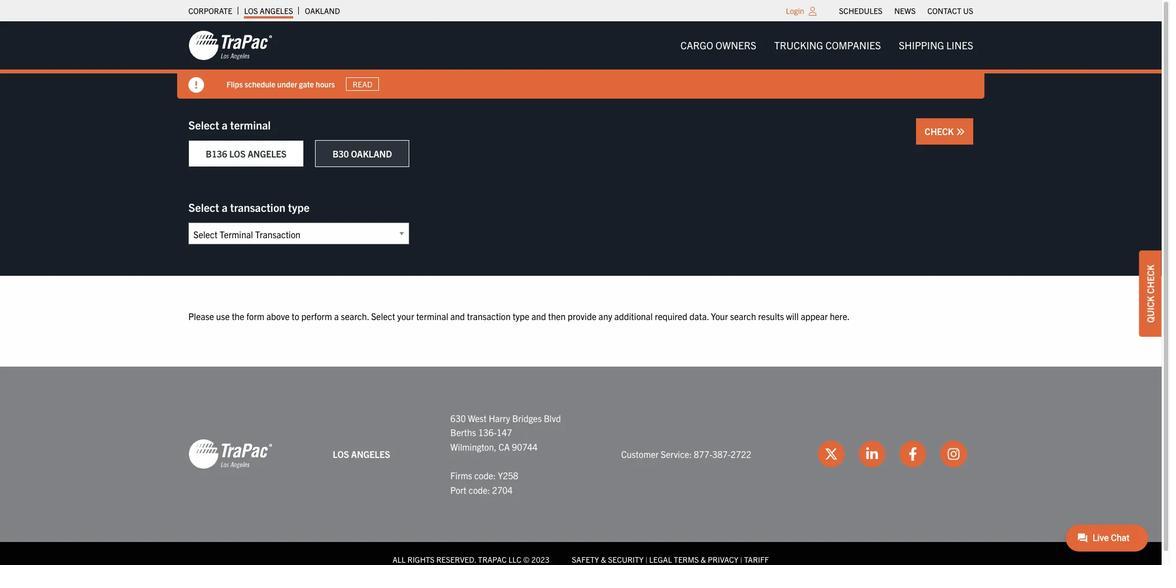 Task type: describe. For each thing, give the bounding box(es) containing it.
form
[[247, 311, 265, 322]]

legal
[[650, 555, 672, 565]]

port
[[451, 484, 467, 496]]

y258
[[498, 470, 519, 481]]

companies
[[826, 39, 881, 52]]

read
[[353, 79, 373, 89]]

customer service: 877-387-2722
[[622, 449, 752, 460]]

news
[[895, 6, 916, 16]]

quick check link
[[1140, 251, 1162, 337]]

appear
[[801, 311, 828, 322]]

search.
[[341, 311, 369, 322]]

select for select a transaction type
[[188, 200, 219, 214]]

safety & security link
[[572, 555, 644, 565]]

service:
[[661, 449, 692, 460]]

cargo owners link
[[672, 34, 766, 57]]

reserved.
[[437, 555, 476, 565]]

b136
[[206, 148, 227, 159]]

flips schedule under gate hours
[[227, 79, 335, 89]]

1 vertical spatial oakland
[[351, 148, 392, 159]]

under
[[277, 79, 297, 89]]

2023
[[532, 555, 550, 565]]

1 & from the left
[[601, 555, 607, 565]]

banner containing cargo owners
[[0, 21, 1171, 99]]

west
[[468, 413, 487, 424]]

contact
[[928, 6, 962, 16]]

check inside button
[[925, 126, 956, 137]]

a for terminal
[[222, 118, 228, 132]]

berths
[[451, 427, 476, 438]]

select for select a terminal
[[188, 118, 219, 132]]

gate
[[299, 79, 314, 89]]

safety & security | legal terms & privacy | tariff
[[572, 555, 769, 565]]

oakland link
[[305, 3, 340, 19]]

1 horizontal spatial type
[[513, 311, 530, 322]]

tariff
[[745, 555, 769, 565]]

0 vertical spatial code:
[[475, 470, 496, 481]]

bridges
[[513, 413, 542, 424]]

a for transaction
[[222, 200, 228, 214]]

provide
[[568, 311, 597, 322]]

2 vertical spatial angeles
[[351, 449, 390, 460]]

rights
[[408, 555, 435, 565]]

shipping lines
[[899, 39, 974, 52]]

trucking companies
[[775, 39, 881, 52]]

2 vertical spatial a
[[334, 311, 339, 322]]

trucking
[[775, 39, 824, 52]]

contact us
[[928, 6, 974, 16]]

solid image
[[956, 127, 965, 136]]

1 vertical spatial los
[[229, 148, 246, 159]]

login
[[786, 6, 805, 16]]

here.
[[830, 311, 850, 322]]

to
[[292, 311, 299, 322]]

tariff link
[[745, 555, 769, 565]]

0 horizontal spatial transaction
[[230, 200, 286, 214]]

2 & from the left
[[701, 555, 706, 565]]

legal terms & privacy link
[[650, 555, 739, 565]]

los angeles link
[[244, 3, 293, 19]]

1 vertical spatial terminal
[[416, 311, 449, 322]]

safety
[[572, 555, 599, 565]]

corporate
[[188, 6, 232, 16]]

owners
[[716, 39, 757, 52]]

los angeles image for footer containing 630 west harry bridges blvd
[[188, 439, 273, 470]]

blvd
[[544, 413, 561, 424]]

perform
[[302, 311, 332, 322]]

schedules link
[[840, 3, 883, 19]]

please use the form above to perform a search. select your terminal and transaction type and then provide any additional required data. your search results will appear here.
[[188, 311, 850, 322]]

2704
[[492, 484, 513, 496]]

ca
[[499, 441, 510, 453]]

cargo owners
[[681, 39, 757, 52]]

select a terminal
[[188, 118, 271, 132]]

0 horizontal spatial type
[[288, 200, 310, 214]]

additional
[[615, 311, 653, 322]]

solid image
[[188, 77, 204, 93]]

cargo
[[681, 39, 714, 52]]



Task type: locate. For each thing, give the bounding box(es) containing it.
0 horizontal spatial and
[[451, 311, 465, 322]]

1 vertical spatial los angeles image
[[188, 439, 273, 470]]

a left search.
[[334, 311, 339, 322]]

transaction
[[230, 200, 286, 214], [467, 311, 511, 322]]

0 horizontal spatial terminal
[[230, 118, 271, 132]]

0 vertical spatial los angeles
[[244, 6, 293, 16]]

shipping
[[899, 39, 945, 52]]

2 | from the left
[[741, 555, 743, 565]]

0 vertical spatial los
[[244, 6, 258, 16]]

schedule
[[245, 79, 276, 89]]

harry
[[489, 413, 510, 424]]

terms
[[674, 555, 699, 565]]

0 vertical spatial check
[[925, 126, 956, 137]]

footer containing 630 west harry bridges blvd
[[0, 367, 1162, 565]]

los angeles inside footer
[[333, 449, 390, 460]]

code: right port
[[469, 484, 490, 496]]

required
[[655, 311, 688, 322]]

select a transaction type
[[188, 200, 310, 214]]

login link
[[786, 6, 805, 16]]

angeles
[[260, 6, 293, 16], [248, 148, 287, 159], [351, 449, 390, 460]]

b30 oakland
[[333, 148, 392, 159]]

select up b136
[[188, 118, 219, 132]]

b136 los angeles
[[206, 148, 287, 159]]

136-
[[478, 427, 497, 438]]

select down b136
[[188, 200, 219, 214]]

los angeles image
[[188, 30, 273, 61], [188, 439, 273, 470]]

firms code:  y258 port code:  2704
[[451, 470, 519, 496]]

oakland
[[305, 6, 340, 16], [351, 148, 392, 159]]

2 los angeles image from the top
[[188, 439, 273, 470]]

1 horizontal spatial &
[[701, 555, 706, 565]]

use
[[216, 311, 230, 322]]

2 vertical spatial los
[[333, 449, 349, 460]]

0 vertical spatial type
[[288, 200, 310, 214]]

oakland right los angeles link
[[305, 6, 340, 16]]

results
[[759, 311, 784, 322]]

the
[[232, 311, 244, 322]]

oakland right b30
[[351, 148, 392, 159]]

please
[[188, 311, 214, 322]]

0 vertical spatial los angeles image
[[188, 30, 273, 61]]

630
[[451, 413, 466, 424]]

code:
[[475, 470, 496, 481], [469, 484, 490, 496]]

b30
[[333, 148, 349, 159]]

0 horizontal spatial check
[[925, 126, 956, 137]]

90744
[[512, 441, 538, 453]]

1 vertical spatial a
[[222, 200, 228, 214]]

menu bar containing schedules
[[834, 3, 980, 19]]

|
[[646, 555, 648, 565], [741, 555, 743, 565]]

quick check
[[1146, 265, 1157, 323]]

banner
[[0, 21, 1171, 99]]

2 and from the left
[[532, 311, 546, 322]]

0 vertical spatial oakland
[[305, 6, 340, 16]]

2722
[[731, 449, 752, 460]]

and
[[451, 311, 465, 322], [532, 311, 546, 322]]

1 horizontal spatial los angeles
[[333, 449, 390, 460]]

1 horizontal spatial check
[[1146, 265, 1157, 294]]

flips
[[227, 79, 243, 89]]

a up b136
[[222, 118, 228, 132]]

all
[[393, 555, 406, 565]]

a
[[222, 118, 228, 132], [222, 200, 228, 214], [334, 311, 339, 322]]

read link
[[346, 77, 379, 91]]

firms
[[451, 470, 472, 481]]

1 vertical spatial check
[[1146, 265, 1157, 294]]

above
[[267, 311, 290, 322]]

corporate link
[[188, 3, 232, 19]]

1 and from the left
[[451, 311, 465, 322]]

terminal right your
[[416, 311, 449, 322]]

1 horizontal spatial |
[[741, 555, 743, 565]]

llc
[[509, 555, 522, 565]]

1 vertical spatial angeles
[[248, 148, 287, 159]]

2 vertical spatial select
[[371, 311, 395, 322]]

0 horizontal spatial oakland
[[305, 6, 340, 16]]

| left tariff link
[[741, 555, 743, 565]]

news link
[[895, 3, 916, 19]]

1 vertical spatial los angeles
[[333, 449, 390, 460]]

shipping lines link
[[890, 34, 983, 57]]

©
[[524, 555, 530, 565]]

0 vertical spatial terminal
[[230, 118, 271, 132]]

1 vertical spatial select
[[188, 200, 219, 214]]

1 horizontal spatial oakland
[[351, 148, 392, 159]]

630 west harry bridges blvd berths 136-147 wilmington, ca 90744
[[451, 413, 561, 453]]

0 vertical spatial angeles
[[260, 6, 293, 16]]

wilmington,
[[451, 441, 497, 453]]

data.
[[690, 311, 709, 322]]

menu bar
[[834, 3, 980, 19], [672, 34, 983, 57]]

quick
[[1146, 296, 1157, 323]]

menu bar down light image
[[672, 34, 983, 57]]

0 horizontal spatial &
[[601, 555, 607, 565]]

then
[[548, 311, 566, 322]]

877-
[[694, 449, 713, 460]]

0 horizontal spatial |
[[646, 555, 648, 565]]

1 | from the left
[[646, 555, 648, 565]]

& right the safety
[[601, 555, 607, 565]]

1 vertical spatial type
[[513, 311, 530, 322]]

menu bar up shipping
[[834, 3, 980, 19]]

terminal up the b136 los angeles
[[230, 118, 271, 132]]

select left your
[[371, 311, 395, 322]]

schedules
[[840, 6, 883, 16]]

footer
[[0, 367, 1162, 565]]

security
[[608, 555, 644, 565]]

0 horizontal spatial los angeles
[[244, 6, 293, 16]]

select
[[188, 118, 219, 132], [188, 200, 219, 214], [371, 311, 395, 322]]

0 vertical spatial transaction
[[230, 200, 286, 214]]

and left then
[[532, 311, 546, 322]]

trapac
[[478, 555, 507, 565]]

| left legal
[[646, 555, 648, 565]]

your
[[398, 311, 414, 322]]

code: up "2704"
[[475, 470, 496, 481]]

0 vertical spatial select
[[188, 118, 219, 132]]

147
[[497, 427, 512, 438]]

check
[[925, 126, 956, 137], [1146, 265, 1157, 294]]

1 vertical spatial transaction
[[467, 311, 511, 322]]

search
[[731, 311, 757, 322]]

trucking companies link
[[766, 34, 890, 57]]

& right terms
[[701, 555, 706, 565]]

1 los angeles image from the top
[[188, 30, 273, 61]]

menu bar containing cargo owners
[[672, 34, 983, 57]]

los angeles image inside footer
[[188, 439, 273, 470]]

menu bar inside banner
[[672, 34, 983, 57]]

hours
[[316, 79, 335, 89]]

a down b136
[[222, 200, 228, 214]]

light image
[[809, 7, 817, 16]]

lines
[[947, 39, 974, 52]]

1 vertical spatial menu bar
[[672, 34, 983, 57]]

and right your
[[451, 311, 465, 322]]

all rights reserved. trapac llc © 2023
[[393, 555, 550, 565]]

los
[[244, 6, 258, 16], [229, 148, 246, 159], [333, 449, 349, 460]]

your
[[711, 311, 728, 322]]

1 horizontal spatial and
[[532, 311, 546, 322]]

&
[[601, 555, 607, 565], [701, 555, 706, 565]]

0 vertical spatial menu bar
[[834, 3, 980, 19]]

los angeles image for banner containing cargo owners
[[188, 30, 273, 61]]

contact us link
[[928, 3, 974, 19]]

0 vertical spatial a
[[222, 118, 228, 132]]

1 horizontal spatial transaction
[[467, 311, 511, 322]]

us
[[964, 6, 974, 16]]

any
[[599, 311, 613, 322]]

privacy
[[708, 555, 739, 565]]

1 horizontal spatial terminal
[[416, 311, 449, 322]]

customer
[[622, 449, 659, 460]]

387-
[[713, 449, 731, 460]]

will
[[787, 311, 799, 322]]

1 vertical spatial code:
[[469, 484, 490, 496]]

type
[[288, 200, 310, 214], [513, 311, 530, 322]]



Task type: vqa. For each thing, say whether or not it's contained in the screenshot.
TWKEL
no



